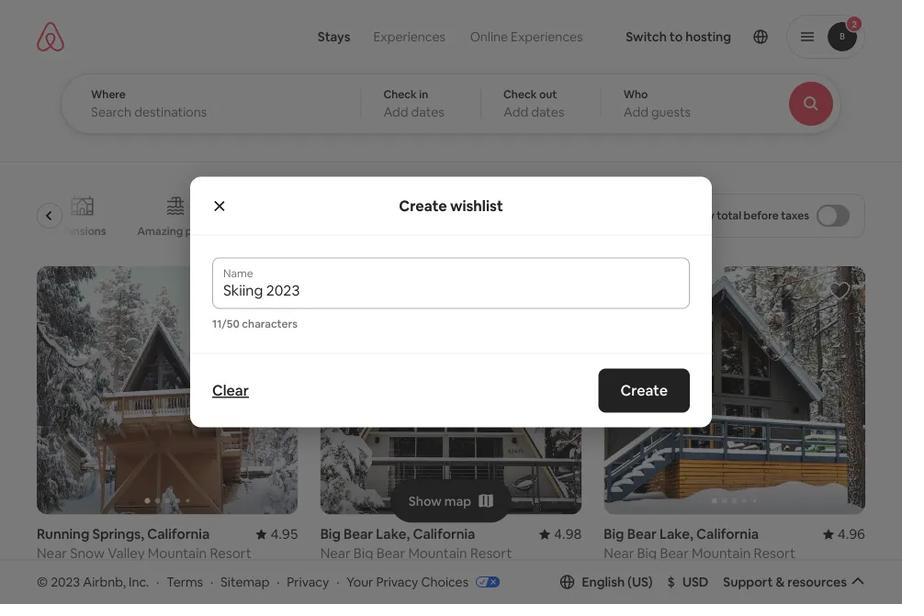 Task type: vqa. For each thing, say whether or not it's contained in the screenshot.
the '5.0 (3 reviews)'
no



Task type: describe. For each thing, give the bounding box(es) containing it.
lakefront
[[501, 224, 551, 238]]

snow
[[70, 545, 105, 563]]

valley
[[108, 545, 145, 563]]

your privacy choices
[[347, 574, 469, 591]]

1 privacy from the left
[[287, 574, 329, 591]]

your
[[347, 574, 373, 591]]

inc.
[[129, 574, 149, 591]]

4.96
[[838, 526, 866, 544]]

big bear lake, california near big bear mountain resort nov 6 – 11
[[320, 526, 512, 582]]

3 · from the left
[[277, 574, 280, 591]]

beachfront
[[243, 224, 302, 238]]

add to wishlist: running springs, california image
[[262, 280, 284, 302]]

sitemap
[[221, 574, 270, 591]]

group for big bear lake, california near big bear mountain resort nov 6 – 11
[[320, 266, 582, 515]]

11/50
[[212, 317, 240, 331]]

airbnb,
[[83, 574, 126, 591]]

total
[[717, 209, 742, 223]]

lake, for 11
[[376, 526, 410, 543]]

1
[[65, 564, 71, 582]]

show
[[409, 493, 442, 510]]

terms
[[167, 574, 203, 591]]

resort for nov 12 – 17
[[754, 545, 796, 563]]

stays button
[[307, 18, 362, 55]]

big up 11
[[354, 545, 374, 563]]

english (us)
[[582, 574, 653, 591]]

2 privacy from the left
[[376, 574, 418, 591]]

homes
[[436, 224, 471, 238]]

big right 4.98
[[604, 526, 624, 544]]

2 · from the left
[[210, 574, 213, 591]]

©
[[37, 574, 48, 591]]

online
[[470, 28, 508, 45]]

springs,
[[92, 526, 144, 543]]

nov inside running springs, california near snow valley mountain resort nov 1 – 6
[[37, 564, 62, 582]]

support
[[724, 574, 773, 591]]

2 experiences from the left
[[511, 28, 583, 45]]

6 inside big bear lake, california near big bear mountain resort nov 6 – 11
[[348, 564, 357, 582]]

4.96 out of 5 average rating image
[[823, 526, 866, 544]]

sitemap link
[[221, 574, 270, 591]]

create for create
[[621, 381, 668, 400]]

support & resources button
[[724, 574, 866, 591]]

mountain inside running springs, california near snow valley mountain resort nov 1 – 6
[[148, 545, 207, 563]]

nov for nov 12 – 17
[[604, 564, 629, 582]]

© 2023 airbnb, inc. ·
[[37, 574, 159, 591]]

experiences inside button
[[374, 28, 446, 45]]

choices
[[421, 574, 469, 591]]

show map
[[409, 493, 472, 510]]

Where field
[[91, 104, 331, 120]]

before
[[744, 209, 779, 223]]

pools
[[186, 224, 214, 238]]

11
[[369, 564, 381, 582]]

big right 4.95
[[320, 526, 341, 543]]

terms · sitemap · privacy
[[167, 574, 329, 591]]

nov for nov 6 – 11
[[320, 564, 345, 582]]

none search field containing stays
[[61, 0, 892, 134]]

california inside running springs, california near snow valley mountain resort nov 1 – 6
[[147, 526, 210, 543]]

create for create wishlist
[[399, 196, 447, 215]]

17
[[659, 564, 672, 582]]

group containing mansions
[[37, 180, 552, 252]]

experiences button
[[362, 18, 458, 55]]

mansions
[[58, 224, 106, 238]]

4.95 out of 5 average rating image
[[256, 526, 298, 543]]

1 · from the left
[[156, 574, 159, 591]]

mountain for nov 6 – 11
[[408, 545, 467, 563]]

california for big bear lake, california near big bear mountain resort nov 6 – 11
[[413, 526, 475, 543]]

support & resources
[[724, 574, 847, 591]]

big up 12
[[637, 545, 657, 563]]

english (us) button
[[560, 574, 653, 591]]

group for big bear lake, california near big bear mountain resort nov 12 – 17
[[604, 266, 866, 515]]

6 inside running springs, california near snow valley mountain resort nov 1 – 6
[[83, 564, 92, 582]]

near for nov 12 – 17
[[604, 545, 634, 563]]

privacy link
[[287, 574, 329, 591]]

california for big bear lake, california near big bear mountain resort nov 12 – 17
[[697, 526, 759, 544]]

12
[[632, 564, 646, 582]]

clear
[[212, 381, 249, 400]]

4.98 out of 5 average rating image
[[540, 526, 582, 543]]

group for running springs, california near snow valley mountain resort nov 1 – 6
[[37, 266, 298, 515]]



Task type: locate. For each thing, give the bounding box(es) containing it.
resort inside big bear lake, california near big bear mountain resort nov 12 – 17
[[754, 545, 796, 563]]

mountain up "usd"
[[692, 545, 751, 563]]

2 resort from the left
[[470, 545, 512, 563]]

2 horizontal spatial nov
[[604, 564, 629, 582]]

resort for nov 6 – 11
[[470, 545, 512, 563]]

lake, up 17
[[660, 526, 694, 544]]

near inside big bear lake, california near big bear mountain resort nov 12 – 17
[[604, 545, 634, 563]]

4.95
[[271, 526, 298, 543]]

add to wishlist: big bear lake, california image
[[829, 280, 851, 302]]

running
[[37, 526, 89, 543]]

taxes
[[781, 209, 810, 223]]

2 lake, from the left
[[660, 526, 694, 544]]

near up your
[[320, 545, 351, 563]]

none text field inside name this wishlist dialog
[[223, 282, 679, 300]]

$ usd
[[668, 574, 709, 591]]

– inside running springs, california near snow valley mountain resort nov 1 – 6
[[74, 564, 80, 582]]

terms link
[[167, 574, 203, 591]]

nov left 1
[[37, 564, 62, 582]]

2 – from the left
[[360, 564, 366, 582]]

– right 1
[[74, 564, 80, 582]]

0 vertical spatial create
[[399, 196, 447, 215]]

– left 17
[[649, 564, 656, 582]]

privacy left your
[[287, 574, 329, 591]]

2 mountain from the left
[[408, 545, 467, 563]]

1 horizontal spatial nov
[[320, 564, 345, 582]]

0 horizontal spatial 6
[[83, 564, 92, 582]]

create button
[[599, 369, 690, 413]]

1 mountain from the left
[[148, 545, 207, 563]]

experiences right stays
[[374, 28, 446, 45]]

3 resort from the left
[[754, 545, 796, 563]]

mountain up choices at the bottom of page
[[408, 545, 467, 563]]

0 horizontal spatial –
[[74, 564, 80, 582]]

1 horizontal spatial privacy
[[376, 574, 418, 591]]

2 california from the left
[[413, 526, 475, 543]]

english
[[582, 574, 625, 591]]

mountain for nov 12 – 17
[[692, 545, 751, 563]]

3 nov from the left
[[604, 564, 629, 582]]

amazing pools
[[137, 224, 214, 238]]

3 – from the left
[[649, 564, 656, 582]]

near inside big bear lake, california near big bear mountain resort nov 6 – 11
[[320, 545, 351, 563]]

– for nov 6 – 11
[[360, 564, 366, 582]]

map
[[445, 493, 472, 510]]

california up terms link at bottom
[[147, 526, 210, 543]]

stays
[[318, 28, 350, 45]]

2 horizontal spatial mountain
[[692, 545, 751, 563]]

create wishlist
[[399, 196, 503, 215]]

display total before taxes button
[[661, 194, 866, 238]]

mountain
[[148, 545, 207, 563], [408, 545, 467, 563], [692, 545, 751, 563]]

name this wishlist dialog
[[190, 177, 712, 428]]

create
[[399, 196, 447, 215], [621, 381, 668, 400]]

bear
[[344, 526, 373, 543], [627, 526, 657, 544], [377, 545, 405, 563], [660, 545, 689, 563]]

–
[[74, 564, 80, 582], [360, 564, 366, 582], [649, 564, 656, 582]]

usd
[[683, 574, 709, 591]]

what can we help you find? tab list
[[307, 18, 458, 55]]

2 horizontal spatial resort
[[754, 545, 796, 563]]

·
[[156, 574, 159, 591], [210, 574, 213, 591], [277, 574, 280, 591], [336, 574, 339, 591]]

4 · from the left
[[336, 574, 339, 591]]

– for nov 12 – 17
[[649, 564, 656, 582]]

near up 12
[[604, 545, 634, 563]]

resort up sitemap
[[210, 545, 252, 563]]

1 horizontal spatial experiences
[[511, 28, 583, 45]]

· left privacy link
[[277, 574, 280, 591]]

privacy right your
[[376, 574, 418, 591]]

resort up &
[[754, 545, 796, 563]]

1 near from the left
[[37, 545, 67, 563]]

1 horizontal spatial california
[[413, 526, 475, 543]]

0 horizontal spatial mountain
[[148, 545, 207, 563]]

1 resort from the left
[[210, 545, 252, 563]]

resort inside running springs, california near snow valley mountain resort nov 1 – 6
[[210, 545, 252, 563]]

2023
[[51, 574, 80, 591]]

0 horizontal spatial privacy
[[287, 574, 329, 591]]

3 mountain from the left
[[692, 545, 751, 563]]

2 nov from the left
[[320, 564, 345, 582]]

6 down snow on the left of page
[[83, 564, 92, 582]]

california inside big bear lake, california near big bear mountain resort nov 6 – 11
[[413, 526, 475, 543]]

online experiences
[[470, 28, 583, 45]]

1 horizontal spatial resort
[[470, 545, 512, 563]]

1 horizontal spatial 6
[[348, 564, 357, 582]]

$
[[668, 574, 675, 591]]

wishlist
[[450, 196, 503, 215]]

show map button
[[390, 479, 512, 523]]

lake, for 17
[[660, 526, 694, 544]]

near down running on the left bottom
[[37, 545, 67, 563]]

None text field
[[223, 282, 679, 300]]

1 california from the left
[[147, 526, 210, 543]]

1 horizontal spatial mountain
[[408, 545, 467, 563]]

display
[[677, 209, 715, 223]]

2 horizontal spatial california
[[697, 526, 759, 544]]

– left 11
[[360, 564, 366, 582]]

1 6 from the left
[[83, 564, 92, 582]]

experiences
[[374, 28, 446, 45], [511, 28, 583, 45]]

big bear lake, california near big bear mountain resort nov 12 – 17
[[604, 526, 796, 582]]

1 horizontal spatial near
[[320, 545, 351, 563]]

0 horizontal spatial resort
[[210, 545, 252, 563]]

skiing
[[341, 224, 372, 238]]

where
[[91, 87, 126, 102]]

3 california from the left
[[697, 526, 759, 544]]

2 horizontal spatial –
[[649, 564, 656, 582]]

2 near from the left
[[320, 545, 351, 563]]

nov left your
[[320, 564, 345, 582]]

resort down map
[[470, 545, 512, 563]]

big
[[320, 526, 341, 543], [604, 526, 624, 544], [354, 545, 374, 563], [637, 545, 657, 563]]

1 lake, from the left
[[376, 526, 410, 543]]

near inside running springs, california near snow valley mountain resort nov 1 – 6
[[37, 545, 67, 563]]

lake, up 11
[[376, 526, 410, 543]]

1 vertical spatial create
[[621, 381, 668, 400]]

display total before taxes
[[677, 209, 810, 223]]

None search field
[[61, 0, 892, 134]]

4.98
[[554, 526, 582, 543]]

california down show map
[[413, 526, 475, 543]]

· right inc.
[[156, 574, 159, 591]]

0 horizontal spatial lake,
[[376, 526, 410, 543]]

nov left 12
[[604, 564, 629, 582]]

group
[[37, 180, 552, 252], [37, 266, 298, 515], [320, 266, 582, 515], [604, 266, 866, 515]]

1 experiences from the left
[[374, 28, 446, 45]]

2 horizontal spatial near
[[604, 545, 634, 563]]

1 horizontal spatial –
[[360, 564, 366, 582]]

2 6 from the left
[[348, 564, 357, 582]]

(us)
[[628, 574, 653, 591]]

– inside big bear lake, california near big bear mountain resort nov 6 – 11
[[360, 564, 366, 582]]

tiny
[[412, 224, 433, 238]]

mountain inside big bear lake, california near big bear mountain resort nov 6 – 11
[[408, 545, 467, 563]]

resort
[[210, 545, 252, 563], [470, 545, 512, 563], [754, 545, 796, 563]]

nov inside big bear lake, california near big bear mountain resort nov 6 – 11
[[320, 564, 345, 582]]

lake,
[[376, 526, 410, 543], [660, 526, 694, 544]]

nov
[[37, 564, 62, 582], [320, 564, 345, 582], [604, 564, 629, 582]]

lake, inside big bear lake, california near big bear mountain resort nov 12 – 17
[[660, 526, 694, 544]]

amazing
[[137, 224, 183, 238]]

0 horizontal spatial create
[[399, 196, 447, 215]]

· right 'terms'
[[210, 574, 213, 591]]

resources
[[788, 574, 847, 591]]

stays tab panel
[[61, 74, 892, 134]]

tiny homes
[[412, 224, 471, 238]]

resort inside big bear lake, california near big bear mountain resort nov 6 – 11
[[470, 545, 512, 563]]

1 horizontal spatial create
[[621, 381, 668, 400]]

experiences right online
[[511, 28, 583, 45]]

6 left 11
[[348, 564, 357, 582]]

&
[[776, 574, 785, 591]]

running springs, california near snow valley mountain resort nov 1 – 6
[[37, 526, 252, 582]]

· left your
[[336, 574, 339, 591]]

mountain up 'terms'
[[148, 545, 207, 563]]

near
[[37, 545, 67, 563], [320, 545, 351, 563], [604, 545, 634, 563]]

– inside big bear lake, california near big bear mountain resort nov 12 – 17
[[649, 564, 656, 582]]

0 horizontal spatial experiences
[[374, 28, 446, 45]]

online experiences link
[[458, 18, 596, 55]]

0 horizontal spatial near
[[37, 545, 67, 563]]

11/50 characters
[[212, 317, 298, 331]]

0 horizontal spatial nov
[[37, 564, 62, 582]]

lake, inside big bear lake, california near big bear mountain resort nov 6 – 11
[[376, 526, 410, 543]]

near for nov 6 – 11
[[320, 545, 351, 563]]

profile element
[[615, 0, 866, 74]]

california up support
[[697, 526, 759, 544]]

create inside button
[[621, 381, 668, 400]]

1 horizontal spatial lake,
[[660, 526, 694, 544]]

california
[[147, 526, 210, 543], [413, 526, 475, 543], [697, 526, 759, 544]]

privacy
[[287, 574, 329, 591], [376, 574, 418, 591]]

california inside big bear lake, california near big bear mountain resort nov 12 – 17
[[697, 526, 759, 544]]

your privacy choices link
[[347, 574, 500, 592]]

1 nov from the left
[[37, 564, 62, 582]]

nov inside big bear lake, california near big bear mountain resort nov 12 – 17
[[604, 564, 629, 582]]

6
[[83, 564, 92, 582], [348, 564, 357, 582]]

clear button
[[203, 373, 258, 409]]

0 horizontal spatial california
[[147, 526, 210, 543]]

characters
[[242, 317, 298, 331]]

3 near from the left
[[604, 545, 634, 563]]

mountain inside big bear lake, california near big bear mountain resort nov 12 – 17
[[692, 545, 751, 563]]

1 – from the left
[[74, 564, 80, 582]]



